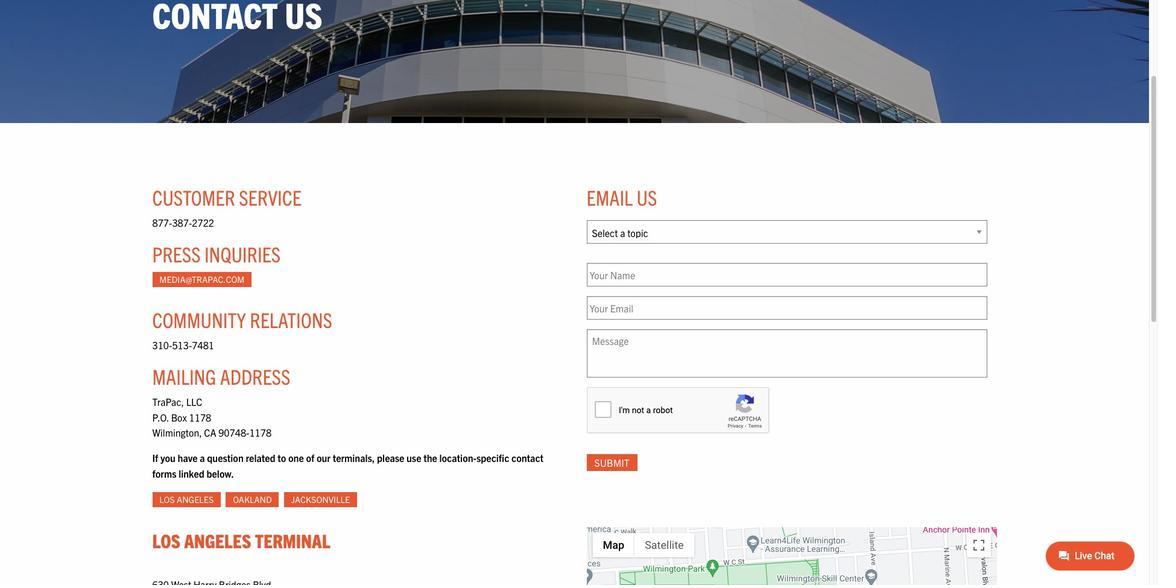 Task type: locate. For each thing, give the bounding box(es) containing it.
angeles down "los angeles" link at the bottom of the page
[[184, 529, 251, 552]]

question
[[207, 452, 244, 464]]

us
[[637, 184, 658, 210]]

1 vertical spatial angeles
[[184, 529, 251, 552]]

specific
[[477, 452, 510, 464]]

0 vertical spatial los
[[160, 495, 175, 505]]

use
[[407, 452, 422, 464]]

los angeles terminal
[[152, 529, 331, 552]]

310-
[[152, 339, 172, 352]]

None submit
[[587, 455, 638, 471]]

los for los angeles
[[160, 495, 175, 505]]

a
[[200, 452, 205, 464]]

oakland link
[[226, 493, 279, 508]]

map region
[[507, 484, 1125, 585]]

0 vertical spatial angeles
[[177, 495, 214, 505]]

menu bar
[[593, 534, 694, 558]]

1 vertical spatial 1178
[[250, 427, 272, 439]]

box
[[171, 412, 187, 424]]

you
[[160, 452, 176, 464]]

7481
[[192, 339, 214, 352]]

los down forms
[[160, 495, 175, 505]]

menu bar containing map
[[593, 534, 694, 558]]

one
[[289, 452, 304, 464]]

90748-
[[219, 427, 250, 439]]

community relations
[[152, 307, 333, 333]]

Your Name text field
[[587, 263, 988, 287]]

1178 down llc
[[189, 412, 211, 424]]

media@trapac.com
[[160, 274, 245, 285]]

angeles
[[177, 495, 214, 505], [184, 529, 251, 552]]

2722
[[192, 217, 214, 229]]

jacksonville link
[[284, 493, 357, 508]]

los down "los angeles" link at the bottom of the page
[[152, 529, 180, 552]]

Message text field
[[587, 330, 988, 378]]

1178 up related
[[250, 427, 272, 439]]

1178
[[189, 412, 211, 424], [250, 427, 272, 439]]

below.
[[207, 468, 234, 480]]

0 vertical spatial 1178
[[189, 412, 211, 424]]

to
[[278, 452, 286, 464]]

los
[[160, 495, 175, 505], [152, 529, 180, 552]]

1 vertical spatial los
[[152, 529, 180, 552]]

main content
[[140, 159, 1125, 585]]

trapac,
[[152, 396, 184, 408]]

relations
[[250, 307, 333, 333]]

map button
[[593, 534, 635, 558]]

the
[[424, 452, 438, 464]]

angeles down linked
[[177, 495, 214, 505]]

email us
[[587, 184, 658, 210]]

mailing address
[[152, 363, 291, 389]]

related
[[246, 452, 276, 464]]

contact
[[512, 452, 544, 464]]

menu bar inside main content
[[593, 534, 694, 558]]

satellite button
[[635, 534, 694, 558]]

los angeles link
[[152, 493, 221, 508]]

los angeles
[[160, 495, 214, 505]]

p.o.
[[152, 412, 169, 424]]

0 horizontal spatial 1178
[[189, 412, 211, 424]]

1 horizontal spatial 1178
[[250, 427, 272, 439]]

linked
[[179, 468, 205, 480]]



Task type: vqa. For each thing, say whether or not it's contained in the screenshot.
SUBMIT
yes



Task type: describe. For each thing, give the bounding box(es) containing it.
angeles for los angeles
[[177, 495, 214, 505]]

of
[[306, 452, 315, 464]]

our
[[317, 452, 331, 464]]

if
[[152, 452, 158, 464]]

service
[[239, 184, 302, 210]]

angeles for los angeles terminal
[[184, 529, 251, 552]]

have
[[178, 452, 198, 464]]

inquiries
[[205, 241, 281, 267]]

387-
[[172, 217, 192, 229]]

ca
[[204, 427, 216, 439]]

media@trapac.com link
[[152, 272, 252, 287]]

trapac, llc p.o. box 1178 wilmington, ca 90748-1178
[[152, 396, 272, 439]]

please
[[377, 452, 405, 464]]

wilmington,
[[152, 427, 202, 439]]

location-
[[440, 452, 477, 464]]

877-387-2722
[[152, 217, 214, 229]]

jacksonville
[[291, 495, 350, 505]]

877-
[[152, 217, 172, 229]]

map
[[603, 539, 625, 552]]

email
[[587, 184, 633, 210]]

main content containing customer service
[[140, 159, 1125, 585]]

satellite
[[645, 539, 684, 552]]

oakland
[[233, 495, 272, 505]]

customer service
[[152, 184, 302, 210]]

310-513-7481
[[152, 339, 214, 352]]

community
[[152, 307, 246, 333]]

press inquiries
[[152, 241, 281, 267]]

press
[[152, 241, 201, 267]]

terminals,
[[333, 452, 375, 464]]

forms
[[152, 468, 177, 480]]

los for los angeles terminal
[[152, 529, 180, 552]]

if you have a question related to one of our terminals, please use the location-specific contact forms linked below.
[[152, 452, 544, 480]]

address
[[220, 363, 291, 389]]

customer
[[152, 184, 235, 210]]

Your Email text field
[[587, 297, 988, 320]]

513-
[[172, 339, 192, 352]]

terminal
[[255, 529, 331, 552]]

mailing
[[152, 363, 216, 389]]

llc
[[186, 396, 202, 408]]



